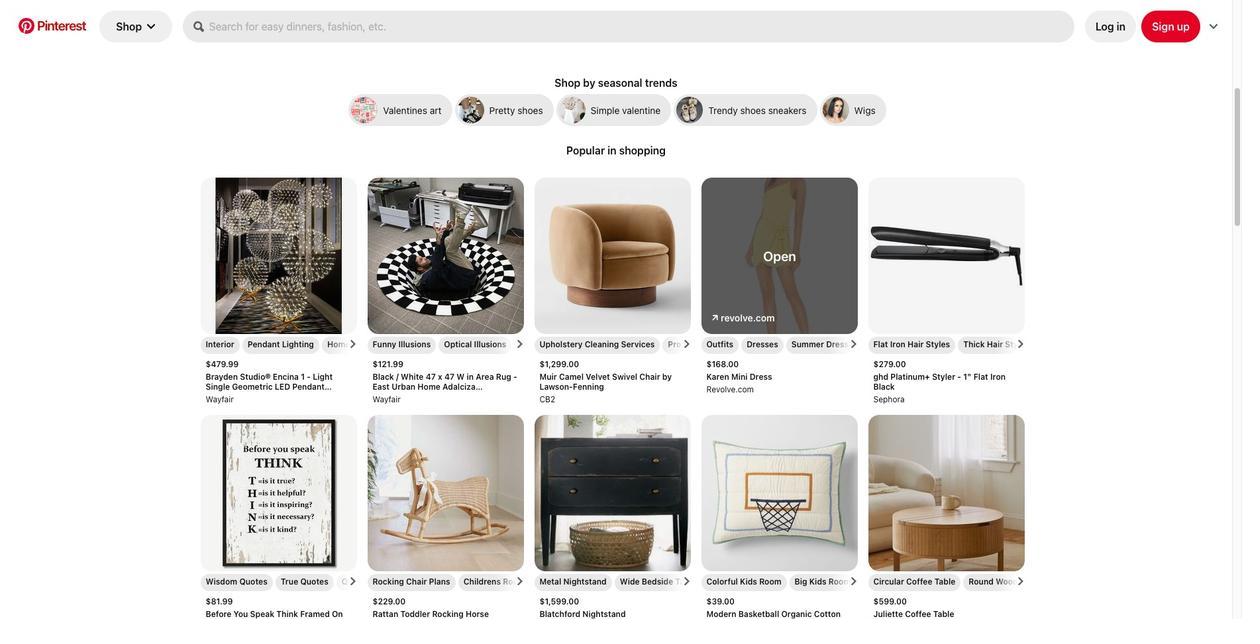 Task type: locate. For each thing, give the bounding box(es) containing it.
illusions right optical
[[474, 339, 507, 349]]

thick hair styles link
[[964, 339, 1030, 349]]

link to shopping category page image inside trendy shoes sneakers link
[[677, 97, 703, 123]]

simple valentine
[[591, 104, 661, 116]]

1 wayfair from the left
[[206, 394, 234, 404]]

1 horizontal spatial by
[[663, 372, 672, 382]]

1 horizontal spatial rocking
[[503, 577, 535, 587]]

0 vertical spatial shop
[[116, 21, 142, 32]]

1 horizontal spatial dresses
[[827, 339, 858, 349]]

1 room from the left
[[760, 577, 782, 587]]

0 horizontal spatial coffee
[[907, 577, 933, 587]]

2 link to shopping category page image from the left
[[677, 97, 703, 123]]

wayfair button down $121.99 button
[[373, 394, 519, 404]]

shoes right pretty
[[518, 104, 543, 116]]

simple valentine link
[[554, 94, 672, 129]]

by
[[583, 77, 596, 89], [663, 372, 672, 382]]

room for colorful kids room
[[760, 577, 782, 587]]

room right big
[[829, 577, 851, 587]]

room
[[760, 577, 782, 587], [829, 577, 851, 587]]

2 room from the left
[[829, 577, 851, 587]]

pinterest image
[[19, 18, 34, 33]]

room up '$39.00' button at the bottom right
[[760, 577, 782, 587]]

link to shopping category page image inside valentines art link
[[351, 97, 378, 123]]

kids
[[740, 577, 757, 587], [810, 577, 827, 587]]

scroll image left chairs
[[516, 577, 524, 585]]

colorful
[[707, 577, 738, 587]]

scroll image left circular
[[850, 577, 858, 585]]

chair right swivel
[[640, 372, 661, 382]]

0 horizontal spatial wayfair button
[[206, 394, 352, 404]]

2 horizontal spatial table
[[1049, 577, 1070, 587]]

0 horizontal spatial link to shopping category page image
[[351, 97, 378, 123]]

1 coffee from the left
[[907, 577, 933, 587]]

shoes right the trendy
[[741, 104, 766, 116]]

thick hair styles
[[964, 339, 1030, 349]]

link to shopping category page image
[[458, 97, 484, 123], [559, 97, 586, 123], [823, 97, 849, 123]]

iron right 1"
[[991, 372, 1006, 382]]

scroll image for $1,299.00
[[683, 340, 691, 348]]

1 horizontal spatial flat
[[974, 372, 989, 382]]

0 horizontal spatial link to shopping category page image
[[458, 97, 484, 123]]

sign up
[[1153, 21, 1190, 32]]

0 horizontal spatial shoes
[[518, 104, 543, 116]]

seasonal
[[598, 77, 643, 89]]

pinterest
[[37, 18, 86, 33]]

$1,599.00 link
[[540, 596, 686, 619]]

1 horizontal spatial styles
[[1006, 339, 1030, 349]]

quotes right true
[[300, 577, 329, 587]]

flat iron hair styles
[[874, 339, 951, 349]]

2 illusions from the left
[[474, 339, 507, 349]]

metal nightstand
[[540, 577, 607, 587]]

styles
[[926, 339, 951, 349], [1006, 339, 1030, 349]]

table right bedside
[[676, 577, 697, 587]]

link to shopping category page image inside pretty shoes link
[[458, 97, 484, 123]]

1 horizontal spatial hair
[[987, 339, 1004, 349]]

lighting
[[282, 339, 314, 349]]

dresses right summer
[[827, 339, 858, 349]]

in inside button
[[1117, 21, 1126, 32]]

$1,599.00 button
[[540, 596, 686, 606]]

2 kids from the left
[[810, 577, 827, 587]]

hair right thick
[[987, 339, 1004, 349]]

0 horizontal spatial dresses
[[747, 339, 779, 349]]

link to shopping category page image for trendy
[[677, 97, 703, 123]]

valentine
[[622, 104, 661, 116]]

shop inside "popup button"
[[116, 21, 142, 32]]

coffee
[[907, 577, 933, 587], [1021, 577, 1047, 587]]

1 kids from the left
[[740, 577, 757, 587]]

1 horizontal spatial iron
[[991, 372, 1006, 382]]

1 horizontal spatial in
[[1117, 21, 1126, 32]]

0 horizontal spatial styles
[[926, 339, 951, 349]]

link to shopping category page image for pretty
[[458, 97, 484, 123]]

1 wayfair button from the left
[[206, 394, 352, 404]]

trends
[[645, 77, 678, 89]]

0 horizontal spatial iron
[[891, 339, 906, 349]]

Search text field
[[209, 11, 1070, 42]]

kids for big
[[810, 577, 827, 587]]

pretty shoes
[[489, 104, 543, 116]]

0 horizontal spatial rocking
[[373, 577, 404, 587]]

dresses link
[[747, 339, 779, 349]]

$39.00 link
[[707, 596, 853, 619]]

1 link to shopping category page image from the left
[[351, 97, 378, 123]]

1 horizontal spatial chair
[[640, 372, 661, 382]]

img image
[[399, 0, 834, 32]]

shop for shop by seasonal trends
[[555, 77, 581, 89]]

1 vertical spatial flat
[[974, 372, 989, 382]]

revolve.com
[[721, 312, 775, 323]]

$279.00 ghd platinum+ styler - 1" flat iron black sephora
[[874, 359, 1006, 404]]

in right log
[[1117, 21, 1126, 32]]

illusions for funny illusions
[[399, 339, 431, 349]]

shop by seasonal trends
[[555, 77, 678, 89]]

wayfair down $479.99
[[206, 394, 234, 404]]

dresses
[[747, 339, 779, 349], [827, 339, 858, 349]]

room for big kids room
[[829, 577, 851, 587]]

$1,299.00
[[540, 359, 579, 369]]

in for popular
[[608, 144, 617, 156]]

0 vertical spatial chair
[[640, 372, 661, 382]]

0 horizontal spatial wayfair
[[206, 394, 234, 404]]

illusions for optical illusions
[[474, 339, 507, 349]]

link to shopping category page image left wigs
[[823, 97, 849, 123]]

scroll image
[[516, 340, 524, 348], [516, 577, 524, 585], [683, 577, 691, 585], [850, 577, 858, 585], [1017, 577, 1025, 585]]

2 styles from the left
[[1006, 339, 1030, 349]]

link to shopping category page image left simple
[[559, 97, 586, 123]]

flat right 1"
[[974, 372, 989, 382]]

0 horizontal spatial by
[[583, 77, 596, 89]]

1 horizontal spatial quotes
[[300, 577, 329, 587]]

1 quotes from the left
[[240, 577, 268, 587]]

2 rocking from the left
[[503, 577, 535, 587]]

0 horizontal spatial illusions
[[399, 339, 431, 349]]

wayfair button for optical
[[373, 394, 519, 404]]

scroll image for rocking
[[516, 577, 524, 585]]

1 hair from the left
[[908, 339, 924, 349]]

2 shoes from the left
[[741, 104, 766, 116]]

quotes for wisdom quotes
[[240, 577, 268, 587]]

in
[[1117, 21, 1126, 32], [608, 144, 617, 156]]

1 horizontal spatial wayfair
[[373, 394, 401, 404]]

shop for shop
[[116, 21, 142, 32]]

a pillow with a basketball hoop on it image
[[702, 415, 858, 571]]

circular
[[874, 577, 905, 587]]

bedside
[[642, 577, 674, 587]]

round wood coffee table link
[[969, 577, 1070, 587]]

pretty shoes link
[[452, 94, 554, 129]]

scroll image for $168.00
[[850, 340, 858, 348]]

rocking up $229.00
[[373, 577, 404, 587]]

link to shopping category page image
[[351, 97, 378, 123], [677, 97, 703, 123]]

2 horizontal spatial link to shopping category page image
[[823, 97, 849, 123]]

table up $599.00 "button"
[[935, 577, 956, 587]]

0 horizontal spatial hair
[[908, 339, 924, 349]]

pretty
[[489, 104, 515, 116]]

0 horizontal spatial kids
[[740, 577, 757, 587]]

0 horizontal spatial shop
[[116, 21, 142, 32]]

$39.00 button
[[707, 596, 853, 606]]

1 vertical spatial iron
[[991, 372, 1006, 382]]

1"
[[964, 372, 972, 382]]

revolve.com link
[[721, 312, 775, 323]]

1 vertical spatial by
[[663, 372, 672, 382]]

wayfair button down $479.99 button
[[206, 394, 352, 404]]

chair left plans
[[406, 577, 427, 587]]

1 vertical spatial in
[[608, 144, 617, 156]]

pendant
[[248, 339, 280, 349]]

1 dresses from the left
[[747, 339, 779, 349]]

1 table from the left
[[676, 577, 697, 587]]

0 horizontal spatial table
[[676, 577, 697, 587]]

wayfair button
[[206, 394, 352, 404], [373, 394, 519, 404]]

sephora
[[874, 394, 905, 404]]

1 link to shopping category page image from the left
[[458, 97, 484, 123]]

1 horizontal spatial coffee
[[1021, 577, 1047, 587]]

link to shopping category page image inside simple valentine link
[[559, 97, 586, 123]]

link to shopping category page image for valentines
[[351, 97, 378, 123]]

$599.00 button
[[874, 596, 1020, 606]]

scroll image left outfits "link"
[[683, 340, 691, 348]]

styles right thick
[[1006, 339, 1030, 349]]

in right popular
[[608, 144, 617, 156]]

décor
[[352, 339, 376, 349]]

0 horizontal spatial in
[[608, 144, 617, 156]]

link to shopping category page image left pretty
[[458, 97, 484, 123]]

upholstery cleaning services
[[540, 339, 655, 349]]

scroll image right round
[[1017, 577, 1025, 585]]

quotes
[[240, 577, 268, 587], [300, 577, 329, 587]]

1 horizontal spatial illusions
[[474, 339, 507, 349]]

scroll image left funny
[[349, 340, 357, 348]]

wide bedside table
[[620, 577, 697, 587]]

kids right the colorful
[[740, 577, 757, 587]]

2 wayfair from the left
[[373, 394, 401, 404]]

the rocking horse is made out of wicker and has a white ribbon on it image
[[367, 415, 524, 571]]

wayfair for $479.99
[[206, 394, 234, 404]]

table
[[676, 577, 697, 587], [935, 577, 956, 587], [1049, 577, 1070, 587]]

0 horizontal spatial quotes
[[240, 577, 268, 587]]

rocking left chairs
[[503, 577, 535, 587]]

link to shopping category page image for simple
[[559, 97, 586, 123]]

hair up platinum+
[[908, 339, 924, 349]]

kids for colorful
[[740, 577, 757, 587]]

scroll image
[[349, 340, 357, 348], [683, 340, 691, 348], [850, 340, 858, 348], [1017, 340, 1025, 348], [349, 577, 357, 585]]

wayfair down $121.99
[[373, 394, 401, 404]]

scroll image for wood
[[1017, 577, 1025, 585]]

iron
[[891, 339, 906, 349], [991, 372, 1006, 382]]

interior
[[206, 339, 234, 349]]

2 table from the left
[[935, 577, 956, 587]]

kids right big
[[810, 577, 827, 587]]

0 horizontal spatial chair
[[406, 577, 427, 587]]

scroll image left the upholstery
[[516, 340, 524, 348]]

$279.00 button
[[874, 359, 1020, 369]]

$229.00 link
[[373, 596, 519, 619]]

link to shopping category page image left the trendy
[[677, 97, 703, 123]]

2 coffee from the left
[[1021, 577, 1047, 587]]

a room filled with lots of lights in it image
[[200, 178, 357, 334]]

$229.00 button
[[373, 596, 519, 606]]

rocking chair plans
[[373, 577, 450, 587]]

big kids room link
[[795, 577, 851, 587]]

scroll image right true quotes
[[349, 577, 357, 585]]

1 vertical spatial shop
[[555, 77, 581, 89]]

0 horizontal spatial room
[[760, 577, 782, 587]]

lawson-
[[540, 382, 573, 392]]

nightstand
[[564, 577, 607, 587]]

cb2
[[540, 394, 556, 404]]

flat up $279.00
[[874, 339, 888, 349]]

1 horizontal spatial room
[[829, 577, 851, 587]]

wayfair for $121.99
[[373, 394, 401, 404]]

0 vertical spatial iron
[[891, 339, 906, 349]]

0 vertical spatial flat
[[874, 339, 888, 349]]

valentines art
[[383, 104, 442, 116]]

childrens
[[464, 577, 501, 587]]

quotes right wisdom
[[240, 577, 268, 587]]

1 horizontal spatial shop
[[555, 77, 581, 89]]

illusions right funny
[[399, 339, 431, 349]]

chair inside $1,299.00 muir camel velvet swivel chair by lawson-fenning cb2
[[640, 372, 661, 382]]

true quotes
[[281, 577, 329, 587]]

1 horizontal spatial link to shopping category page image
[[559, 97, 586, 123]]

2 wayfair button from the left
[[373, 394, 519, 404]]

search icon image
[[193, 21, 204, 32]]

2 link to shopping category page image from the left
[[559, 97, 586, 123]]

camel
[[559, 372, 584, 382]]

1 rocking from the left
[[373, 577, 404, 587]]

1 illusions from the left
[[399, 339, 431, 349]]

$39.00
[[707, 596, 735, 606]]

$121.99 button
[[373, 359, 519, 369]]

$121.99
[[373, 359, 404, 369]]

iron up $279.00
[[891, 339, 906, 349]]

dresses up $168.00 button
[[747, 339, 779, 349]]

scroll image right summer
[[850, 340, 858, 348]]

a man laying on top of a black and white checkered rug in an office image
[[367, 178, 524, 334]]

1 horizontal spatial table
[[935, 577, 956, 587]]

#revolve outfits, dresses, summer dresses, revolve clothing, maxi dress, green dress, green dress casual, moda, yellow fashion image
[[702, 178, 858, 334]]

fenning
[[573, 382, 604, 392]]

1 horizontal spatial link to shopping category page image
[[677, 97, 703, 123]]

big
[[795, 577, 808, 587]]

by left seasonal
[[583, 77, 596, 89]]

3 link to shopping category page image from the left
[[823, 97, 849, 123]]

link to shopping category page image left valentines
[[351, 97, 378, 123]]

coffee right circular
[[907, 577, 933, 587]]

shoes for trendy
[[741, 104, 766, 116]]

styles up $279.00 button
[[926, 339, 951, 349]]

1 horizontal spatial wayfair button
[[373, 394, 519, 404]]

scroll image right thick
[[1017, 340, 1025, 348]]

$168.00 karen mini dress revolve.com
[[707, 359, 773, 394]]

wayfair button for pendant
[[206, 394, 352, 404]]

link image
[[712, 315, 718, 321]]

link to shopping category page image inside wigs link
[[823, 97, 849, 123]]

0 vertical spatial in
[[1117, 21, 1126, 32]]

revolve.com button
[[707, 384, 853, 394]]

velvet
[[586, 372, 610, 382]]

1 shoes from the left
[[518, 104, 543, 116]]

1 horizontal spatial kids
[[810, 577, 827, 587]]

coffee right the wood
[[1021, 577, 1047, 587]]

scroll image for illusions
[[516, 340, 524, 348]]

styler
[[933, 372, 956, 382]]

wood
[[996, 577, 1018, 587]]

pinterest button
[[11, 18, 94, 35]]

log
[[1096, 21, 1115, 32]]

table right the wood
[[1049, 577, 1070, 587]]

a smart styler with predictive technology for stronger hair and two times more color protection.hair type: straight, wavy, curly, and coilyhair texture: fine, medium, and thickhair concerns:- shine- straightening and smoothing- color fadingkey benefits: - stronger, shinier, healthy-looking hair- pre-set to the optimum styling temperature of 365 degrees fahrenheit for styling with no extreme heat- versatile styling to create everything from loose waves to a flawless straight lookwhat else you nee flat iron hair styles, thick hair styles, natural hair styles, braided hairstyles updo, cool hairstyles, updo hairstyle, braided updo, updos, wedding hairstyles image
[[869, 178, 1025, 334]]

by right swivel
[[663, 372, 672, 382]]

scroll image right bedside
[[683, 577, 691, 585]]

2 quotes from the left
[[300, 577, 329, 587]]

1 horizontal spatial shoes
[[741, 104, 766, 116]]



Task type: describe. For each thing, give the bounding box(es) containing it.
a coffee table with a cup on it in front of a couch image
[[869, 415, 1025, 571]]

ghd platinum+ styler - 1" flat iron black button
[[874, 372, 1020, 392]]

$1,299.00 muir camel velvet swivel chair by lawson-fenning cb2
[[540, 359, 672, 404]]

wisdom quotes
[[206, 577, 268, 587]]

$599.00
[[874, 596, 907, 606]]

shopping
[[619, 144, 666, 156]]

optical illusions link
[[444, 339, 507, 349]]

by inside $1,299.00 muir camel velvet swivel chair by lawson-fenning cb2
[[663, 372, 672, 382]]

rocking chair plans link
[[373, 577, 450, 587]]

karen mini dress button
[[707, 372, 853, 382]]

trendy shoes sneakers link
[[672, 94, 818, 129]]

funny illusions
[[373, 339, 431, 349]]

home
[[327, 339, 350, 349]]

swivel
[[612, 372, 638, 382]]

wisdom
[[206, 577, 237, 587]]

up
[[1178, 21, 1190, 32]]

$479.99
[[206, 359, 239, 369]]

muir camel velvet swivel chair by lawson-fenning button
[[540, 372, 686, 392]]

popular in shopping
[[567, 144, 666, 156]]

quotes for true quotes
[[300, 577, 329, 587]]

a black dresser with a basket underneath it image
[[535, 415, 691, 571]]

-
[[958, 372, 962, 382]]

$1,299.00 button
[[540, 359, 686, 369]]

open
[[763, 248, 796, 263]]

shop button
[[99, 11, 172, 42]]

3 table from the left
[[1049, 577, 1070, 587]]

colorful kids room
[[707, 577, 782, 587]]

cleaning
[[585, 339, 619, 349]]

scroll image for kids
[[850, 577, 858, 585]]

wide bedside table link
[[620, 577, 697, 587]]

summer
[[792, 339, 824, 349]]

an elegant chair with a round wooden base image
[[535, 178, 691, 334]]

sign up button
[[1142, 11, 1201, 42]]

funny
[[373, 339, 397, 349]]

scroll image for $279.00
[[1017, 340, 1025, 348]]

optical
[[444, 339, 472, 349]]

chairs
[[537, 577, 562, 587]]

optical illusions
[[444, 339, 507, 349]]

trendy shoes sneakers
[[709, 104, 807, 116]]

1 styles from the left
[[926, 339, 951, 349]]

flat inside the $279.00 ghd platinum+ styler - 1" flat iron black sephora
[[974, 372, 989, 382]]

2 dresses from the left
[[827, 339, 858, 349]]

thick
[[964, 339, 985, 349]]

big kids room
[[795, 577, 851, 587]]

iron inside the $279.00 ghd platinum+ styler - 1" flat iron black sephora
[[991, 372, 1006, 382]]

an old white and black framed poster with the quote whatever you are, be a good one image
[[200, 415, 357, 571]]

sign
[[1153, 21, 1175, 32]]

$479.99 button
[[206, 359, 352, 369]]

revolve.com
[[707, 384, 754, 394]]

1 vertical spatial chair
[[406, 577, 427, 587]]

funny illusions link
[[373, 339, 431, 349]]

metal nightstand link
[[540, 577, 607, 587]]

summer dresses
[[792, 339, 858, 349]]

wisdom quotes link
[[206, 577, 268, 587]]

$168.00
[[707, 359, 739, 369]]

circular coffee table link
[[874, 577, 956, 587]]

muir
[[540, 372, 557, 382]]

$81.99
[[206, 596, 233, 606]]

$1,599.00
[[540, 596, 579, 606]]

$229.00
[[373, 596, 406, 606]]

sephora button
[[874, 394, 1020, 404]]

true quotes link
[[281, 577, 329, 587]]

$168.00 button
[[707, 359, 853, 369]]

2 hair from the left
[[987, 339, 1004, 349]]

$81.99 link
[[206, 596, 352, 619]]

table for wide bedside table
[[676, 577, 697, 587]]

home décor link
[[327, 339, 376, 349]]

circular coffee table
[[874, 577, 956, 587]]

plans
[[429, 577, 450, 587]]

interior link
[[206, 339, 234, 349]]

black
[[874, 382, 895, 392]]

popular
[[567, 144, 605, 156]]

simple
[[591, 104, 620, 116]]

flat iron hair styles link
[[874, 339, 951, 349]]

trendy
[[709, 104, 738, 116]]

table for circular coffee table
[[935, 577, 956, 587]]

round wood coffee table
[[969, 577, 1070, 587]]

scroll image for bedside
[[683, 577, 691, 585]]

in for log
[[1117, 21, 1126, 32]]

childrens rocking chairs link
[[464, 577, 562, 587]]

shoes for pretty
[[518, 104, 543, 116]]

log in button
[[1085, 11, 1137, 42]]

cb2 button
[[540, 394, 686, 404]]

platinum+
[[891, 372, 930, 382]]

0 vertical spatial by
[[583, 77, 596, 89]]

$599.00 link
[[874, 596, 1020, 619]]

services
[[621, 339, 655, 349]]

home décor
[[327, 339, 376, 349]]

karen
[[707, 372, 730, 382]]

0 horizontal spatial flat
[[874, 339, 888, 349]]

wigs
[[855, 104, 876, 116]]

log in
[[1096, 21, 1126, 32]]

wide
[[620, 577, 640, 587]]

pendant lighting link
[[248, 339, 314, 349]]

outfits link
[[707, 339, 734, 349]]

art
[[430, 104, 442, 116]]



Task type: vqa. For each thing, say whether or not it's contained in the screenshot.


